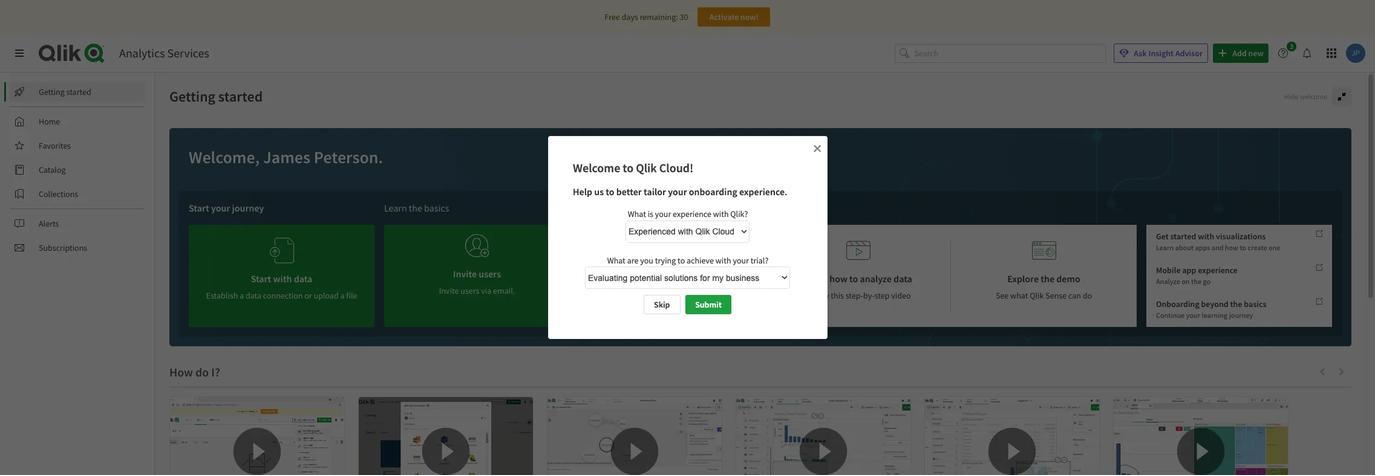 Task type: describe. For each thing, give the bounding box(es) containing it.
experience inside mobile app experience analyze on the go
[[1198, 265, 1238, 276]]

experience
[[625, 290, 664, 301]]

mobile app experience analyze on the go
[[1156, 265, 1238, 286]]

catalog
[[39, 165, 66, 175]]

mobile
[[1156, 265, 1181, 276]]

to right trying
[[677, 255, 685, 266]]

your right the start
[[211, 202, 230, 214]]

alerts
[[39, 218, 59, 229]]

0 vertical spatial with
[[713, 209, 729, 219]]

your right tailor
[[668, 186, 687, 198]]

0 vertical spatial invite
[[453, 268, 477, 280]]

started inside get started with visualizations learn about apps and how to create one
[[1171, 231, 1197, 242]]

analyze
[[860, 273, 892, 285]]

what for what are you trying to achieve with your trial?
[[607, 255, 625, 266]]

better
[[616, 186, 642, 198]]

30
[[680, 11, 688, 22]]

×
[[813, 139, 821, 156]]

with inside get started with visualizations learn about apps and how to create one
[[1198, 231, 1215, 242]]

can
[[1069, 290, 1081, 301]]

achieve
[[687, 255, 714, 266]]

sample
[[664, 273, 694, 285]]

subscriptions
[[39, 243, 87, 254]]

trying
[[655, 255, 676, 266]]

onboarding
[[689, 186, 737, 198]]

more resources
[[580, 202, 641, 214]]

free days remaining: 30
[[605, 11, 688, 22]]

1 vertical spatial invite
[[439, 286, 459, 297]]

journey inside onboarding beyond the basics continue your learning journey
[[1229, 311, 1253, 320]]

how do i create an app? image
[[170, 398, 344, 476]]

getting started inside welcome, james peterson. main content
[[169, 87, 263, 106]]

learn how to analyze data follow this step-by-step video
[[804, 273, 912, 301]]

cloud!
[[659, 160, 693, 175]]

how do i interact with visualizations? image
[[1114, 398, 1288, 476]]

favorites
[[39, 140, 71, 151]]

getting inside navigation pane element
[[39, 87, 65, 97]]

are
[[627, 255, 638, 266]]

catalog link
[[10, 160, 145, 180]]

welcome,
[[189, 146, 260, 168]]

the inside explore the demo see what qlik sense can do
[[1041, 273, 1055, 285]]

peterson.
[[314, 146, 383, 168]]

to right us
[[606, 186, 614, 198]]

how inside learn how to analyze data follow this step-by-step video
[[830, 273, 848, 285]]

start
[[189, 202, 209, 214]]

experience.
[[739, 186, 787, 198]]

step
[[875, 290, 890, 301]]

1 horizontal spatial started
[[218, 87, 263, 106]]

follow
[[806, 290, 829, 301]]

getting inside welcome, james peterson. main content
[[169, 87, 215, 106]]

analytics services element
[[119, 45, 209, 61]]

activate now!
[[710, 11, 759, 22]]

via
[[481, 286, 492, 297]]

help us to better tailor your onboarding experience.
[[573, 186, 787, 198]]

learn how to analyze data image
[[846, 235, 870, 267]]

services
[[167, 45, 209, 61]]

submit button
[[686, 296, 732, 315]]

data for learn how to analyze data
[[894, 273, 912, 285]]

getting started link
[[10, 82, 145, 102]]

skip
[[654, 300, 670, 311]]

analytics
[[119, 45, 165, 61]]

learn for learn the basics
[[384, 202, 407, 214]]

sense
[[1046, 290, 1067, 301]]

alerts link
[[10, 214, 145, 234]]

this
[[831, 290, 844, 301]]

trial?
[[750, 255, 768, 266]]

invite users invite users via email.
[[439, 268, 515, 297]]

on
[[1182, 277, 1190, 286]]

how inside get started with visualizations learn about apps and how to create one
[[1225, 243, 1239, 252]]

analyze inside analyze sample data experience data to insights
[[630, 273, 662, 285]]

experience inside welcome to qlik sense cloud dialog
[[673, 209, 711, 219]]

the inside onboarding beyond the basics continue your learning journey
[[1231, 299, 1243, 310]]

analyze sample data experience data to insights
[[625, 273, 720, 301]]

learn inside get started with visualizations learn about apps and how to create one
[[1156, 243, 1174, 252]]

by-
[[864, 290, 875, 301]]

advisor
[[1176, 48, 1203, 59]]

home link
[[10, 112, 145, 131]]

how do i define data associations? image
[[548, 398, 722, 476]]

visualizations
[[1216, 231, 1266, 242]]

more
[[580, 202, 600, 214]]

one
[[1269, 243, 1281, 252]]

us
[[594, 186, 604, 198]]

onboarding beyond the basics continue your learning journey
[[1156, 299, 1267, 320]]

hide welcome image
[[1337, 92, 1347, 102]]

to inside learn how to analyze data follow this step-by-step video
[[850, 273, 858, 285]]

your right is
[[655, 209, 671, 219]]

onboarding
[[1156, 299, 1200, 310]]

start your journey
[[189, 202, 264, 214]]

is
[[648, 209, 653, 219]]

to inside analyze sample data experience data to insights
[[683, 290, 691, 301]]

the inside mobile app experience analyze on the go
[[1191, 277, 1202, 286]]

remaining:
[[640, 11, 678, 22]]

get
[[1156, 231, 1169, 242]]

× button
[[813, 139, 821, 156]]

searchbar element
[[895, 43, 1107, 63]]



Task type: locate. For each thing, give the bounding box(es) containing it.
james
[[263, 146, 310, 168]]

experience down 'help us to better tailor your onboarding experience.'
[[673, 209, 711, 219]]

1 horizontal spatial analyze
[[1156, 277, 1180, 286]]

what are you trying to achieve with your trial?
[[607, 255, 768, 266]]

with up apps on the bottom of the page
[[1198, 231, 1215, 242]]

the
[[409, 202, 422, 214], [1041, 273, 1055, 285], [1191, 277, 1202, 286], [1231, 299, 1243, 310]]

0 vertical spatial basics
[[424, 202, 449, 214]]

demo
[[1057, 273, 1081, 285]]

data up "video" at the right of page
[[894, 273, 912, 285]]

qlik?
[[730, 209, 748, 219]]

2 vertical spatial with
[[715, 255, 731, 266]]

analyze up the experience
[[630, 273, 662, 285]]

learn the basics
[[384, 202, 449, 214]]

with
[[713, 209, 729, 219], [1198, 231, 1215, 242], [715, 255, 731, 266]]

journey
[[232, 202, 264, 214], [1229, 311, 1253, 320]]

explore the demo see what qlik sense can do
[[996, 273, 1092, 301]]

see
[[996, 290, 1009, 301]]

1 horizontal spatial qlik
[[1030, 290, 1044, 301]]

learning
[[1202, 311, 1228, 320]]

1 vertical spatial journey
[[1229, 311, 1253, 320]]

your
[[668, 186, 687, 198], [211, 202, 230, 214], [655, 209, 671, 219], [733, 255, 749, 266], [1186, 311, 1201, 320]]

ask
[[1134, 48, 1147, 59]]

welcome, james peterson. main content
[[155, 73, 1375, 476]]

invite
[[453, 268, 477, 280], [439, 286, 459, 297]]

apps
[[1195, 243, 1210, 252]]

0 vertical spatial qlik
[[636, 160, 657, 175]]

to
[[623, 160, 633, 175], [606, 186, 614, 198], [1240, 243, 1247, 252], [677, 255, 685, 266], [850, 273, 858, 285], [683, 290, 691, 301]]

ask insight advisor button
[[1114, 44, 1209, 63]]

email.
[[493, 286, 515, 297]]

2 horizontal spatial data
[[894, 273, 912, 285]]

0 horizontal spatial data
[[666, 290, 682, 301]]

1 horizontal spatial learn
[[804, 273, 828, 285]]

1 horizontal spatial journey
[[1229, 311, 1253, 320]]

getting started up home link
[[39, 87, 91, 97]]

qlik right what
[[1030, 290, 1044, 301]]

help
[[573, 186, 592, 198]]

what
[[628, 209, 646, 219], [607, 255, 625, 266]]

invite users image
[[465, 230, 489, 262]]

subscriptions link
[[10, 238, 145, 258]]

0 horizontal spatial learn
[[384, 202, 407, 214]]

0 vertical spatial users
[[479, 268, 501, 280]]

1 horizontal spatial getting started
[[169, 87, 263, 106]]

getting started down services
[[169, 87, 263, 106]]

app
[[1183, 265, 1197, 276]]

0 horizontal spatial qlik
[[636, 160, 657, 175]]

what left is
[[628, 209, 646, 219]]

how do i create a visualization? image
[[736, 398, 911, 476]]

1 vertical spatial users
[[461, 286, 480, 297]]

getting down services
[[169, 87, 215, 106]]

journey right learning
[[1229, 311, 1253, 320]]

journey right the start
[[232, 202, 264, 214]]

data up insights in the bottom of the page
[[696, 273, 715, 285]]

insights
[[692, 290, 720, 301]]

free
[[605, 11, 620, 22]]

collections link
[[10, 185, 145, 204]]

activate now! link
[[698, 7, 771, 27]]

go
[[1203, 277, 1211, 286]]

0 horizontal spatial how
[[830, 273, 848, 285]]

learn for learn how to analyze data follow this step-by-step video
[[804, 273, 828, 285]]

1 horizontal spatial what
[[628, 209, 646, 219]]

to up better
[[623, 160, 633, 175]]

0 horizontal spatial what
[[607, 255, 625, 266]]

what left are
[[607, 255, 625, 266]]

1 horizontal spatial experience
[[1198, 265, 1238, 276]]

analyze inside mobile app experience analyze on the go
[[1156, 277, 1180, 286]]

how right and at the right bottom of page
[[1225, 243, 1239, 252]]

close sidebar menu image
[[15, 48, 24, 58]]

getting started
[[39, 87, 91, 97], [169, 87, 263, 106]]

video
[[891, 290, 911, 301]]

to inside get started with visualizations learn about apps and how to create one
[[1240, 243, 1247, 252]]

2 horizontal spatial learn
[[1156, 243, 1174, 252]]

invite left 'via'
[[439, 286, 459, 297]]

invite down the invite users image
[[453, 268, 477, 280]]

beyond
[[1201, 299, 1229, 310]]

0 vertical spatial how
[[1225, 243, 1239, 252]]

analyze sample data image
[[660, 235, 685, 267]]

1 vertical spatial experience
[[1198, 265, 1238, 276]]

activate
[[710, 11, 739, 22]]

to down visualizations
[[1240, 243, 1247, 252]]

1 vertical spatial how
[[830, 273, 848, 285]]

navigation pane element
[[0, 77, 154, 263]]

now!
[[741, 11, 759, 22]]

users left 'via'
[[461, 286, 480, 297]]

0 horizontal spatial getting
[[39, 87, 65, 97]]

analyze down mobile
[[1156, 277, 1180, 286]]

qlik
[[636, 160, 657, 175], [1030, 290, 1044, 301]]

0 horizontal spatial getting started
[[39, 87, 91, 97]]

1 vertical spatial with
[[1198, 231, 1215, 242]]

how do i load data into an app? image
[[359, 398, 533, 476]]

continue
[[1156, 311, 1185, 320]]

1 horizontal spatial how
[[1225, 243, 1239, 252]]

analytics services
[[119, 45, 209, 61]]

explore the demo image
[[1032, 235, 1056, 267]]

1 horizontal spatial basics
[[1244, 299, 1267, 310]]

you
[[640, 255, 653, 266]]

how up the this
[[830, 273, 848, 285]]

0 horizontal spatial experience
[[673, 209, 711, 219]]

data down 'sample'
[[666, 290, 682, 301]]

welcome to qlik cloud!
[[573, 160, 693, 175]]

0 horizontal spatial analyze
[[630, 273, 662, 285]]

learn
[[384, 202, 407, 214], [1156, 243, 1174, 252], [804, 273, 828, 285]]

what for what is your experience with qlik?
[[628, 209, 646, 219]]

home
[[39, 116, 60, 127]]

0 horizontal spatial journey
[[232, 202, 264, 214]]

1 horizontal spatial getting
[[169, 87, 215, 106]]

users up 'via'
[[479, 268, 501, 280]]

how
[[1225, 243, 1239, 252], [830, 273, 848, 285]]

what is your experience with qlik?
[[628, 209, 748, 219]]

skip button
[[644, 296, 680, 315]]

how do i use the chart suggestions toggle? image
[[925, 398, 1099, 476]]

1 vertical spatial learn
[[1156, 243, 1174, 252]]

data
[[696, 273, 715, 285], [894, 273, 912, 285], [666, 290, 682, 301]]

favorites link
[[10, 136, 145, 156]]

tailor
[[644, 186, 666, 198]]

create
[[1248, 243, 1268, 252]]

1 horizontal spatial data
[[696, 273, 715, 285]]

1 vertical spatial qlik
[[1030, 290, 1044, 301]]

qlik inside explore the demo see what qlik sense can do
[[1030, 290, 1044, 301]]

1 vertical spatial what
[[607, 255, 625, 266]]

step-
[[846, 290, 864, 301]]

submit
[[695, 300, 722, 311]]

2 vertical spatial learn
[[804, 273, 828, 285]]

started inside getting started link
[[66, 87, 91, 97]]

explore
[[1008, 273, 1039, 285]]

0 horizontal spatial started
[[66, 87, 91, 97]]

about
[[1175, 243, 1194, 252]]

your down the onboarding
[[1186, 311, 1201, 320]]

qlik up tailor
[[636, 160, 657, 175]]

to down 'sample'
[[683, 290, 691, 301]]

analyze
[[630, 273, 662, 285], [1156, 277, 1180, 286]]

your left trial?
[[733, 255, 749, 266]]

experience up go
[[1198, 265, 1238, 276]]

get started with visualizations learn about apps and how to create one
[[1156, 231, 1281, 252]]

your inside onboarding beyond the basics continue your learning journey
[[1186, 311, 1201, 320]]

and
[[1212, 243, 1224, 252]]

basics inside onboarding beyond the basics continue your learning journey
[[1244, 299, 1267, 310]]

data inside learn how to analyze data follow this step-by-step video
[[894, 273, 912, 285]]

collections
[[39, 189, 78, 200]]

2 horizontal spatial started
[[1171, 231, 1197, 242]]

do
[[1083, 290, 1092, 301]]

learn inside learn how to analyze data follow this step-by-step video
[[804, 273, 828, 285]]

qlik inside welcome to qlik sense cloud dialog
[[636, 160, 657, 175]]

0 vertical spatial journey
[[232, 202, 264, 214]]

with left qlik?
[[713, 209, 729, 219]]

0 vertical spatial what
[[628, 209, 646, 219]]

users
[[479, 268, 501, 280], [461, 286, 480, 297]]

basics
[[424, 202, 449, 214], [1244, 299, 1267, 310]]

Search text field
[[915, 43, 1107, 63]]

to up step- on the bottom right of page
[[850, 273, 858, 285]]

getting up home
[[39, 87, 65, 97]]

1 vertical spatial basics
[[1244, 299, 1267, 310]]

resources
[[602, 202, 641, 214]]

getting started inside navigation pane element
[[39, 87, 91, 97]]

0 horizontal spatial basics
[[424, 202, 449, 214]]

days
[[622, 11, 638, 22]]

welcome to qlik sense cloud dialog
[[548, 136, 827, 340]]

what
[[1011, 290, 1028, 301]]

0 vertical spatial learn
[[384, 202, 407, 214]]

insight
[[1149, 48, 1174, 59]]

data for analyze sample data
[[666, 290, 682, 301]]

0 vertical spatial experience
[[673, 209, 711, 219]]

with right 'achieve'
[[715, 255, 731, 266]]



Task type: vqa. For each thing, say whether or not it's contained in the screenshot.
the legend
no



